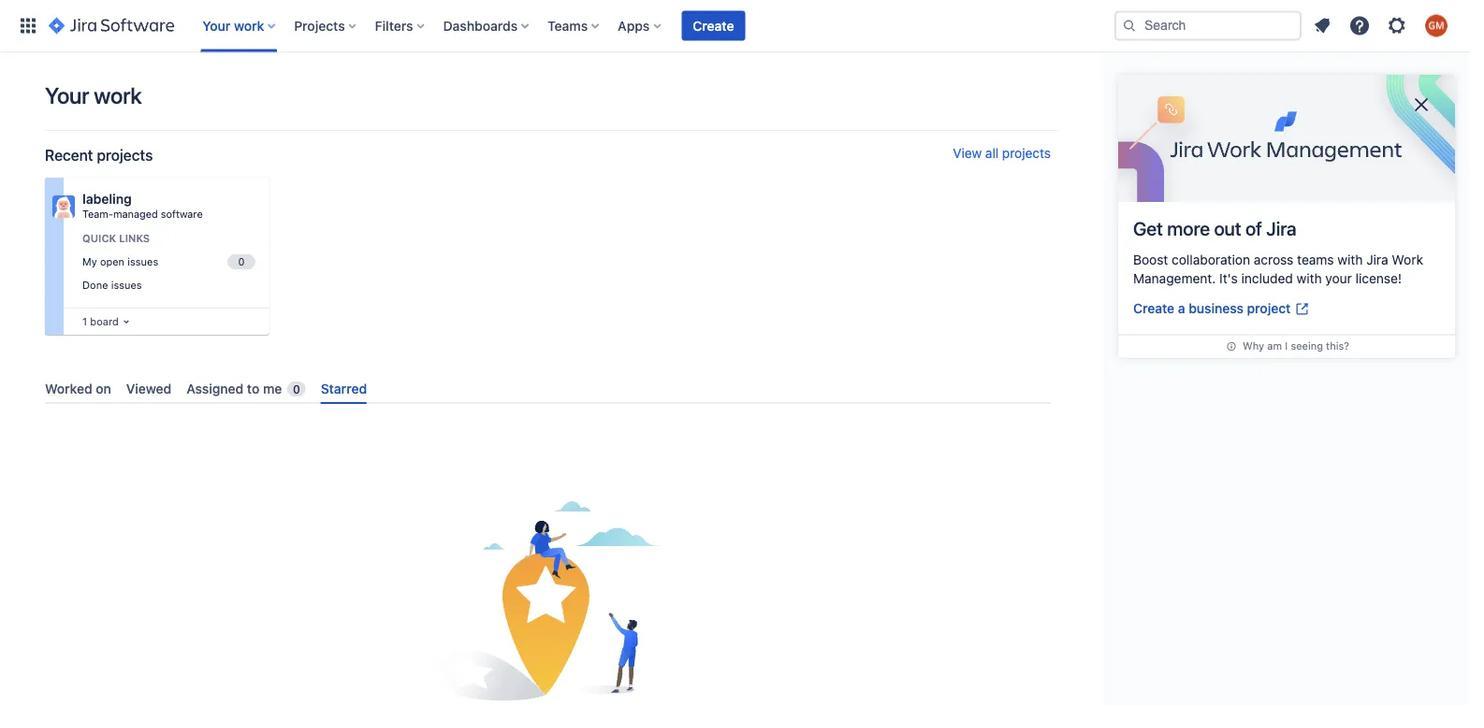 Task type: locate. For each thing, give the bounding box(es) containing it.
issues down my open issues at the top of the page
[[111, 279, 142, 291]]

projects up labeling
[[97, 146, 153, 164]]

0 horizontal spatial your
[[45, 82, 89, 109]]

i
[[1285, 340, 1288, 352]]

why
[[1243, 340, 1264, 352]]

my open issues
[[82, 256, 158, 268]]

1 board
[[82, 315, 119, 328]]

1 horizontal spatial projects
[[1002, 146, 1051, 161]]

with down teams
[[1297, 271, 1322, 286]]

jira right of
[[1266, 217, 1297, 239]]

create a business project link
[[1133, 299, 1309, 319]]

projects
[[1002, 146, 1051, 161], [97, 146, 153, 164]]

view
[[953, 146, 982, 161]]

of
[[1245, 217, 1262, 239]]

primary element
[[11, 0, 1114, 52]]

your work left the projects
[[202, 18, 264, 33]]

your work up the recent projects
[[45, 82, 142, 109]]

1 vertical spatial create
[[1133, 301, 1174, 316]]

help image
[[1348, 15, 1371, 37]]

assigned to me
[[186, 381, 282, 396]]

assigned
[[186, 381, 244, 396]]

1 horizontal spatial create
[[1133, 301, 1174, 316]]

0 vertical spatial your work
[[202, 18, 264, 33]]

0 horizontal spatial projects
[[97, 146, 153, 164]]

links
[[119, 233, 150, 245]]

me
[[263, 381, 282, 396]]

create inside 'button'
[[693, 18, 734, 33]]

your work
[[202, 18, 264, 33], [45, 82, 142, 109]]

issues down links
[[127, 256, 158, 268]]

1 horizontal spatial jira
[[1366, 252, 1388, 268]]

1 vertical spatial your work
[[45, 82, 142, 109]]

create right apps popup button
[[693, 18, 734, 33]]

dashboards button
[[438, 11, 536, 41]]

projects right all
[[1002, 146, 1051, 161]]

your
[[202, 18, 230, 33], [45, 82, 89, 109]]

work up the recent projects
[[94, 82, 142, 109]]

create for create
[[693, 18, 734, 33]]

work
[[234, 18, 264, 33], [94, 82, 142, 109]]

0 vertical spatial work
[[234, 18, 264, 33]]

0 horizontal spatial create
[[693, 18, 734, 33]]

projects
[[294, 18, 345, 33]]

my
[[82, 256, 97, 268]]

get more out of jira
[[1133, 217, 1297, 239]]

a
[[1178, 301, 1185, 316]]

teams
[[548, 18, 588, 33]]

1 vertical spatial work
[[94, 82, 142, 109]]

jira
[[1266, 217, 1297, 239], [1366, 252, 1388, 268]]

this?
[[1326, 340, 1349, 352]]

your work button
[[197, 11, 283, 41]]

0 vertical spatial jira
[[1266, 217, 1297, 239]]

0 vertical spatial your
[[202, 18, 230, 33]]

0 vertical spatial create
[[693, 18, 734, 33]]

dashboards
[[443, 18, 518, 33]]

your inside 'popup button'
[[202, 18, 230, 33]]

business
[[1189, 301, 1244, 316]]

projects button
[[288, 11, 364, 41]]

1 horizontal spatial your
[[202, 18, 230, 33]]

issues
[[127, 256, 158, 268], [111, 279, 142, 291]]

filters
[[375, 18, 413, 33]]

view all projects link
[[953, 146, 1051, 165]]

1 vertical spatial jira
[[1366, 252, 1388, 268]]

apps
[[618, 18, 650, 33]]

1 vertical spatial your
[[45, 82, 89, 109]]

1 horizontal spatial work
[[234, 18, 264, 33]]

with
[[1338, 252, 1363, 268], [1297, 271, 1322, 286]]

collaboration
[[1172, 252, 1250, 268]]

across
[[1254, 252, 1294, 268]]

create left a
[[1133, 301, 1174, 316]]

0 horizontal spatial jira
[[1266, 217, 1297, 239]]

create button
[[682, 11, 745, 41]]

worked on
[[45, 381, 111, 396]]

project
[[1247, 301, 1291, 316]]

jira software image
[[49, 15, 174, 37], [49, 15, 174, 37]]

1 board button
[[79, 312, 134, 332]]

teams button
[[542, 11, 607, 41]]

1 horizontal spatial your work
[[202, 18, 264, 33]]

banner
[[0, 0, 1470, 52]]

search image
[[1122, 18, 1137, 33]]

0 vertical spatial with
[[1338, 252, 1363, 268]]

Search field
[[1114, 11, 1302, 41]]

with up your
[[1338, 252, 1363, 268]]

close image
[[1410, 94, 1433, 116]]

work left the projects
[[234, 18, 264, 33]]

create
[[693, 18, 734, 33], [1133, 301, 1174, 316]]

jira up license!
[[1366, 252, 1388, 268]]

tab list
[[37, 373, 1058, 404]]

1 vertical spatial with
[[1297, 271, 1322, 286]]

1 horizontal spatial with
[[1338, 252, 1363, 268]]



Task type: vqa. For each thing, say whether or not it's contained in the screenshot.
links
yes



Task type: describe. For each thing, give the bounding box(es) containing it.
jira inside 'boost collaboration across teams with jira work management. it's included with your license!'
[[1366, 252, 1388, 268]]

labeling team-managed software
[[82, 191, 203, 220]]

why am i seeing this?
[[1243, 340, 1349, 352]]

managed
[[113, 208, 158, 220]]

included
[[1241, 271, 1293, 286]]

tab list containing worked on
[[37, 373, 1058, 404]]

board image
[[119, 314, 134, 329]]

license!
[[1356, 271, 1402, 286]]

done issues
[[82, 279, 142, 291]]

my open issues link
[[79, 251, 258, 273]]

1 vertical spatial issues
[[111, 279, 142, 291]]

create a business project
[[1133, 301, 1291, 316]]

0 horizontal spatial work
[[94, 82, 142, 109]]

quick
[[82, 233, 116, 245]]

to
[[247, 381, 259, 396]]

recent
[[45, 146, 93, 164]]

0 horizontal spatial with
[[1297, 271, 1322, 286]]

out
[[1214, 217, 1241, 239]]

0 horizontal spatial your work
[[45, 82, 142, 109]]

board
[[90, 315, 119, 328]]

done
[[82, 279, 108, 291]]

work
[[1392, 252, 1423, 268]]

view all projects
[[953, 146, 1051, 161]]

starred
[[321, 381, 367, 396]]

appswitcher icon image
[[17, 15, 39, 37]]

on
[[96, 381, 111, 396]]

create for create a business project
[[1133, 301, 1174, 316]]

worked
[[45, 381, 92, 396]]

boost collaboration across teams with jira work management. it's included with your license!
[[1133, 252, 1423, 286]]

it's
[[1219, 271, 1238, 286]]

boost
[[1133, 252, 1168, 268]]

all
[[985, 146, 999, 161]]

your
[[1325, 271, 1352, 286]]

am
[[1267, 340, 1282, 352]]

team-
[[82, 208, 113, 220]]

open
[[100, 256, 125, 268]]

done issues link
[[79, 274, 258, 296]]

work inside 'popup button'
[[234, 18, 264, 33]]

0
[[293, 383, 300, 396]]

viewed
[[126, 381, 171, 396]]

software
[[161, 208, 203, 220]]

notifications image
[[1311, 15, 1333, 37]]

quick links
[[82, 233, 150, 245]]

your profile and settings image
[[1425, 15, 1448, 37]]

0 vertical spatial issues
[[127, 256, 158, 268]]

management.
[[1133, 271, 1216, 286]]

teams
[[1297, 252, 1334, 268]]

apps button
[[612, 11, 668, 41]]

your work inside 'popup button'
[[202, 18, 264, 33]]

1
[[82, 315, 87, 328]]

recent projects
[[45, 146, 153, 164]]

filters button
[[369, 11, 432, 41]]

get
[[1133, 217, 1163, 239]]

labeling
[[82, 191, 132, 207]]

seeing
[[1291, 340, 1323, 352]]

settings image
[[1386, 15, 1408, 37]]

more
[[1167, 217, 1210, 239]]

banner containing your work
[[0, 0, 1470, 52]]



